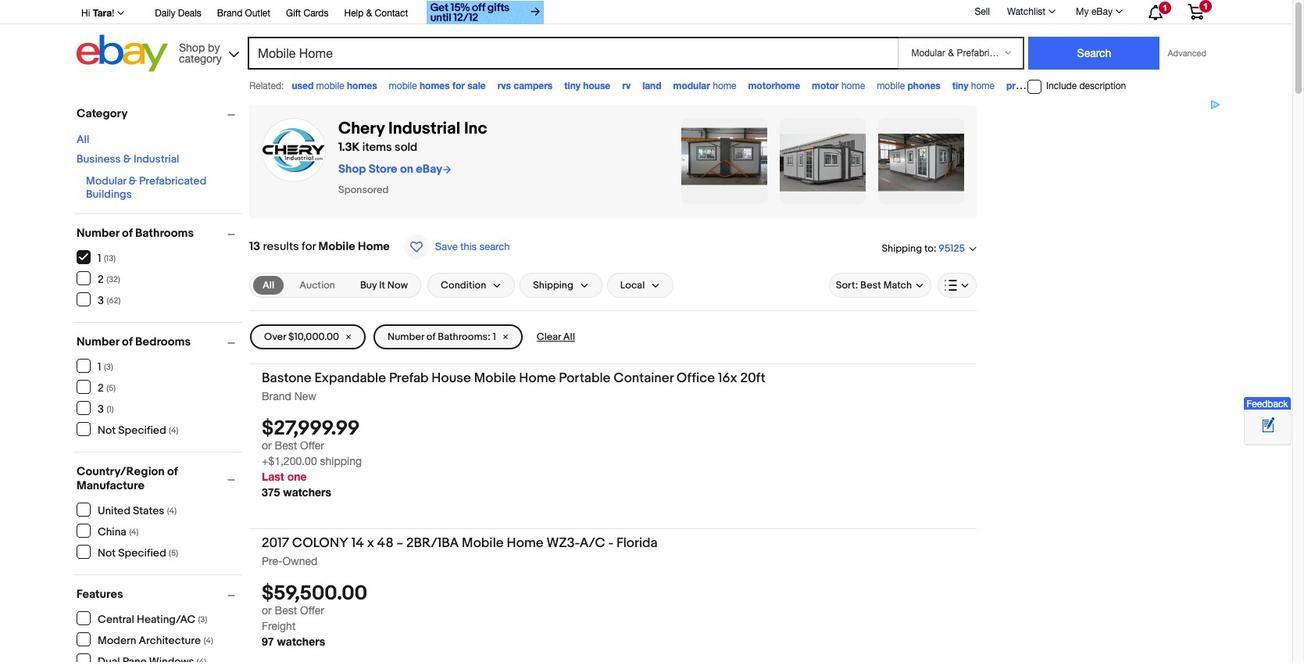 Task type: locate. For each thing, give the bounding box(es) containing it.
home right prefab
[[1038, 81, 1062, 91]]

1 vertical spatial shipping
[[533, 279, 574, 292]]

home inside prefab home
[[1038, 81, 1062, 91]]

0 vertical spatial 3
[[98, 294, 104, 307]]

homes left sale on the top left of page
[[420, 80, 450, 91]]

(62)
[[107, 295, 121, 305]]

(4) right "architecture"
[[204, 635, 213, 645]]

shop by category button
[[172, 35, 242, 68]]

mobile inside bastone expandable prefab house mobile home portable container office 16x 20ft brand new
[[474, 371, 516, 386]]

0 horizontal spatial mobile
[[316, 81, 344, 91]]

tiny home
[[953, 80, 995, 91]]

china (4)
[[98, 525, 139, 538]]

(5) up (1)
[[106, 383, 116, 393]]

2 not from the top
[[98, 546, 116, 559]]

2 offer from the top
[[300, 605, 324, 617]]

industrial up the prefabricated
[[134, 152, 179, 166]]

watchers down the one
[[283, 486, 331, 499]]

1 vertical spatial watchers
[[277, 635, 325, 648]]

1 not from the top
[[98, 423, 116, 437]]

not down 3 (1)
[[98, 423, 116, 437]]

0 horizontal spatial brand
[[217, 8, 243, 19]]

rvs campers
[[498, 80, 553, 91]]

1 vertical spatial shop
[[339, 162, 366, 177]]

for right results
[[302, 239, 316, 254]]

1 horizontal spatial shop
[[339, 162, 366, 177]]

hi
[[81, 8, 90, 19]]

(4) inside the united states (4)
[[167, 505, 177, 516]]

motorhome link
[[749, 80, 801, 91]]

shipping inside shipping to : 95125
[[882, 242, 923, 255]]

1 vertical spatial all
[[263, 279, 275, 292]]

0 vertical spatial for
[[453, 80, 465, 91]]

(3) up 2 (5)
[[104, 362, 113, 372]]

home down clear
[[519, 371, 556, 386]]

modular home
[[674, 80, 737, 91]]

1 horizontal spatial mobile
[[389, 81, 417, 91]]

2 left (32)
[[98, 272, 104, 286]]

All selected text field
[[263, 278, 275, 292]]

not specified (5)
[[98, 546, 178, 559]]

bastone expandable prefab house mobile home portable container office 16x 20ft brand new
[[262, 371, 766, 403]]

2 home from the left
[[842, 81, 866, 91]]

(5) inside not specified (5)
[[169, 548, 178, 558]]

features
[[77, 587, 123, 602]]

my ebay
[[1077, 6, 1113, 17]]

1 offer from the top
[[300, 440, 324, 452]]

china
[[98, 525, 126, 538]]

1 vertical spatial or
[[262, 605, 272, 617]]

shop
[[179, 41, 205, 54], [339, 162, 366, 177]]

number for number of bathrooms: 1
[[388, 331, 424, 343]]

(3)
[[104, 362, 113, 372], [198, 614, 207, 624]]

not down china
[[98, 546, 116, 559]]

shipping inside "dropdown button"
[[533, 279, 574, 292]]

(4) up the country/region of manufacture dropdown button
[[169, 425, 179, 435]]

0 horizontal spatial shop
[[179, 41, 205, 54]]

sponsored
[[339, 184, 389, 196]]

0 vertical spatial (3)
[[104, 362, 113, 372]]

2 3 from the top
[[98, 402, 104, 416]]

bastone
[[262, 371, 312, 386]]

0 vertical spatial not
[[98, 423, 116, 437]]

0 vertical spatial 2
[[98, 272, 104, 286]]

3 (1)
[[98, 402, 114, 416]]

1 (3)
[[98, 360, 113, 373]]

chery industrial inc image left 1.3k
[[262, 118, 326, 182]]

1.3k
[[339, 140, 360, 155]]

2 homes from the left
[[420, 80, 450, 91]]

0 vertical spatial (5)
[[106, 383, 116, 393]]

inc
[[464, 119, 487, 139]]

home up buy
[[358, 239, 390, 254]]

2 chery industrial inc image from the left
[[682, 118, 768, 204]]

1 mobile from the left
[[316, 81, 344, 91]]

include
[[1047, 81, 1077, 92]]

country/region of manufacture button
[[77, 464, 242, 493]]

phones
[[908, 80, 941, 91]]

bathrooms:
[[438, 331, 491, 343]]

of inside country/region of manufacture
[[167, 464, 178, 479]]

1 specified from the top
[[118, 423, 166, 437]]

2 vertical spatial mobile
[[462, 536, 504, 551]]

all link down results
[[253, 276, 284, 295]]

central
[[98, 613, 134, 626]]

my
[[1077, 6, 1089, 17]]

ebay inside account "navigation"
[[1092, 6, 1113, 17]]

& for business
[[123, 152, 131, 166]]

1 horizontal spatial for
[[453, 80, 465, 91]]

(1)
[[107, 404, 114, 414]]

number up 1 (13)
[[77, 226, 119, 241]]

specified down china (4)
[[118, 546, 166, 559]]

0 horizontal spatial for
[[302, 239, 316, 254]]

1 vertical spatial (5)
[[169, 548, 178, 558]]

0 horizontal spatial (5)
[[106, 383, 116, 393]]

3 chery industrial inc image from the left
[[780, 118, 866, 204]]

1 vertical spatial offer
[[300, 605, 324, 617]]

1 chery industrial inc image from the left
[[262, 118, 326, 182]]

main content containing $27,999.99
[[249, 99, 977, 662]]

watchers inside $59,500.00 or best offer freight 97 watchers
[[277, 635, 325, 648]]

prefab
[[1007, 80, 1036, 91]]

condition button
[[428, 273, 515, 298]]

not specified (4)
[[98, 423, 179, 437]]

ebay
[[1092, 6, 1113, 17], [416, 162, 443, 177]]

1 vertical spatial all link
[[253, 276, 284, 295]]

or up +$1,200.00
[[262, 440, 272, 452]]

central heating/ac (3)
[[98, 613, 207, 626]]

homes up chery
[[347, 80, 377, 91]]

1 vertical spatial &
[[123, 152, 131, 166]]

homes
[[347, 80, 377, 91], [420, 80, 450, 91]]

3 left (1)
[[98, 402, 104, 416]]

brand left outlet
[[217, 8, 243, 19]]

1 homes from the left
[[347, 80, 377, 91]]

shipping to : 95125
[[882, 242, 965, 255]]

home inside bastone expandable prefab house mobile home portable container office 16x 20ft brand new
[[519, 371, 556, 386]]

category button
[[77, 106, 242, 121]]

2 specified from the top
[[118, 546, 166, 559]]

of right country/region
[[167, 464, 178, 479]]

:
[[934, 242, 937, 255]]

offer inside $59,500.00 or best offer freight 97 watchers
[[300, 605, 324, 617]]

1 horizontal spatial homes
[[420, 80, 450, 91]]

used mobile homes
[[292, 80, 377, 91]]

0 vertical spatial offer
[[300, 440, 324, 452]]

1 vertical spatial 3
[[98, 402, 104, 416]]

tiny right the phones
[[953, 80, 969, 91]]

1 vertical spatial ebay
[[416, 162, 443, 177]]

mobile
[[319, 239, 355, 254], [474, 371, 516, 386], [462, 536, 504, 551]]

home left wz3-
[[507, 536, 544, 551]]

13 results for mobile home
[[249, 239, 390, 254]]

offer inside $27,999.99 or best offer +$1,200.00 shipping last one 375 watchers
[[300, 440, 324, 452]]

& right help
[[366, 8, 372, 19]]

over $10,000.00 link
[[250, 324, 366, 349]]

1 horizontal spatial (5)
[[169, 548, 178, 558]]

0 vertical spatial shop
[[179, 41, 205, 54]]

all up business
[[77, 133, 89, 146]]

mobile left the phones
[[877, 81, 905, 91]]

sort: best match
[[836, 279, 912, 292]]

specified for not specified (5)
[[118, 546, 166, 559]]

1 horizontal spatial brand
[[262, 390, 291, 403]]

home for prefab
[[1038, 81, 1062, 91]]

0 horizontal spatial tiny
[[565, 80, 581, 91]]

all link up business
[[77, 133, 89, 146]]

3 left (62)
[[98, 294, 104, 307]]

–
[[397, 536, 403, 551]]

best inside $27,999.99 or best offer +$1,200.00 shipping last one 375 watchers
[[275, 440, 297, 452]]

not
[[98, 423, 116, 437], [98, 546, 116, 559]]

shipping
[[882, 242, 923, 255], [533, 279, 574, 292]]

best up +$1,200.00
[[275, 440, 297, 452]]

save
[[435, 241, 458, 253]]

0 vertical spatial ebay
[[1092, 6, 1113, 17]]

shipping left to
[[882, 242, 923, 255]]

2 or from the top
[[262, 605, 272, 617]]

(4) inside china (4)
[[129, 527, 139, 537]]

0 horizontal spatial all link
[[77, 133, 89, 146]]

1 horizontal spatial shipping
[[882, 242, 923, 255]]

land link
[[643, 80, 662, 91]]

None submit
[[1029, 37, 1161, 70]]

2 for number of bathrooms
[[98, 272, 104, 286]]

0 vertical spatial watchers
[[283, 486, 331, 499]]

best up freight
[[275, 605, 297, 617]]

2 horizontal spatial all
[[564, 331, 575, 343]]

1 horizontal spatial (3)
[[198, 614, 207, 624]]

home inside tiny home
[[972, 81, 995, 91]]

main content
[[249, 99, 977, 662]]

specified up country/region
[[118, 423, 166, 437]]

search
[[480, 241, 510, 253]]

2 2 from the top
[[98, 381, 104, 394]]

all right clear
[[564, 331, 575, 343]]

watchlist link
[[999, 2, 1063, 21]]

0 vertical spatial best
[[861, 279, 882, 292]]

home left prefab
[[972, 81, 995, 91]]

0 horizontal spatial shipping
[[533, 279, 574, 292]]

1 tiny from the left
[[565, 80, 581, 91]]

(4) right the states
[[167, 505, 177, 516]]

2 vertical spatial &
[[129, 174, 137, 188]]

mobile right 2br/1ba
[[462, 536, 504, 551]]

related:
[[249, 81, 284, 91]]

shop by category banner
[[73, 0, 1216, 76]]

3 for number of bedrooms
[[98, 402, 104, 416]]

all down results
[[263, 279, 275, 292]]

0 horizontal spatial ebay
[[416, 162, 443, 177]]

(4) inside not specified (4)
[[169, 425, 179, 435]]

2 vertical spatial best
[[275, 605, 297, 617]]

gift
[[286, 8, 301, 19]]

best inside $59,500.00 or best offer freight 97 watchers
[[275, 605, 297, 617]]

local button
[[607, 273, 674, 298]]

1 vertical spatial 2
[[98, 381, 104, 394]]

of left "bathrooms" at the left of page
[[122, 226, 133, 241]]

daily
[[155, 8, 175, 19]]

shop left by
[[179, 41, 205, 54]]

1 right bathrooms:
[[493, 331, 496, 343]]

0 vertical spatial specified
[[118, 423, 166, 437]]

1 vertical spatial not
[[98, 546, 116, 559]]

brand
[[217, 8, 243, 19], [262, 390, 291, 403]]

0 horizontal spatial industrial
[[134, 152, 179, 166]]

0 vertical spatial all
[[77, 133, 89, 146]]

shop inside chery industrial inc 1.3k items sold shop store on ebay sponsored
[[339, 162, 366, 177]]

bedrooms
[[135, 335, 191, 349]]

ebay right on
[[416, 162, 443, 177]]

number for number of bedrooms
[[77, 335, 119, 349]]

0 vertical spatial brand
[[217, 8, 243, 19]]

0 horizontal spatial (3)
[[104, 362, 113, 372]]

2 mobile from the left
[[389, 81, 417, 91]]

of for bathrooms
[[122, 226, 133, 241]]

& inside account "navigation"
[[366, 8, 372, 19]]

1 up advanced
[[1204, 2, 1209, 11]]

1 vertical spatial (3)
[[198, 614, 207, 624]]

country/region of manufacture
[[77, 464, 178, 493]]

help
[[344, 8, 364, 19]]

1 vertical spatial brand
[[262, 390, 291, 403]]

number up prefab
[[388, 331, 424, 343]]

or inside $59,500.00 or best offer freight 97 watchers
[[262, 605, 272, 617]]

1 horizontal spatial ebay
[[1092, 6, 1113, 17]]

2 vertical spatial home
[[507, 536, 544, 551]]

0 vertical spatial industrial
[[389, 119, 461, 139]]

2 down 1 (3)
[[98, 381, 104, 394]]

feedback
[[1247, 399, 1289, 410]]

local
[[621, 279, 645, 292]]

mobile up auction
[[319, 239, 355, 254]]

(4) for specified
[[169, 425, 179, 435]]

1 left the 1 link
[[1163, 3, 1168, 13]]

watchers inside $27,999.99 or best offer +$1,200.00 shipping last one 375 watchers
[[283, 486, 331, 499]]

1 vertical spatial specified
[[118, 546, 166, 559]]

chery industrial inc image down motor in the top right of the page
[[780, 118, 866, 204]]

all link
[[77, 133, 89, 146], [253, 276, 284, 295]]

now
[[388, 279, 408, 292]]

united states (4)
[[98, 504, 177, 517]]

buy it now link
[[351, 276, 417, 295]]

of left bathrooms:
[[427, 331, 436, 343]]

mobile inside mobile homes for sale
[[389, 81, 417, 91]]

0 vertical spatial or
[[262, 440, 272, 452]]

20ft
[[741, 371, 766, 386]]

or for $59,500.00
[[262, 605, 272, 617]]

tiny for tiny house
[[565, 80, 581, 91]]

offer up +$1,200.00
[[300, 440, 324, 452]]

3 home from the left
[[972, 81, 995, 91]]

of for bedrooms
[[122, 335, 133, 349]]

best for $59,500.00
[[275, 605, 297, 617]]

& inside modular & prefabricated buildings
[[129, 174, 137, 188]]

one
[[287, 470, 307, 483]]

offer down "owned"
[[300, 605, 324, 617]]

3 mobile from the left
[[877, 81, 905, 91]]

brand inside bastone expandable prefab house mobile home portable container office 16x 20ft brand new
[[262, 390, 291, 403]]

1 or from the top
[[262, 440, 272, 452]]

shipping up clear all link
[[533, 279, 574, 292]]

2 horizontal spatial mobile
[[877, 81, 905, 91]]

mobile inside mobile phones
[[877, 81, 905, 91]]

of inside number of bathrooms: 1 link
[[427, 331, 436, 343]]

1 horizontal spatial all link
[[253, 276, 284, 295]]

1 link
[[1179, 0, 1214, 23]]

account navigation
[[73, 0, 1216, 27]]

chery industrial inc image down the phones
[[879, 118, 965, 204]]

(5) up 'features' dropdown button
[[169, 548, 178, 558]]

& right business
[[123, 152, 131, 166]]

1 vertical spatial best
[[275, 440, 297, 452]]

(4) inside modern architecture (4)
[[204, 635, 213, 645]]

home right motor in the top right of the page
[[842, 81, 866, 91]]

offer for $27,999.99
[[300, 440, 324, 452]]

1 vertical spatial home
[[519, 371, 556, 386]]

1 horizontal spatial tiny
[[953, 80, 969, 91]]

(3) inside 1 (3)
[[104, 362, 113, 372]]

number for number of bathrooms
[[77, 226, 119, 241]]

mobile right house
[[474, 371, 516, 386]]

number up 1 (3)
[[77, 335, 119, 349]]

brand down bastone
[[262, 390, 291, 403]]

(4) down the united states (4)
[[129, 527, 139, 537]]

1 2 from the top
[[98, 272, 104, 286]]

0 vertical spatial &
[[366, 8, 372, 19]]

4 home from the left
[[1038, 81, 1062, 91]]

gift cards
[[286, 8, 329, 19]]

advertisement region
[[990, 99, 1224, 568]]

1 inside dropdown button
[[1163, 3, 1168, 13]]

2
[[98, 272, 104, 286], [98, 381, 104, 394]]

1 horizontal spatial industrial
[[389, 119, 461, 139]]

florida
[[617, 536, 658, 551]]

2 tiny from the left
[[953, 80, 969, 91]]

bathrooms
[[135, 226, 194, 241]]

home for tiny
[[972, 81, 995, 91]]

contact
[[375, 8, 408, 19]]

gift cards link
[[286, 5, 329, 23]]

mobile right used on the left of page
[[316, 81, 344, 91]]

2br/1ba
[[406, 536, 459, 551]]

for left sale on the top left of page
[[453, 80, 465, 91]]

land
[[643, 80, 662, 91]]

shop down 1.3k
[[339, 162, 366, 177]]

mobile up chery industrial inc link
[[389, 81, 417, 91]]

watchers down freight
[[277, 635, 325, 648]]

tiny left house in the left of the page
[[565, 80, 581, 91]]

1 vertical spatial for
[[302, 239, 316, 254]]

0 vertical spatial shipping
[[882, 242, 923, 255]]

2 vertical spatial all
[[564, 331, 575, 343]]

chery industrial inc image down modular home
[[682, 118, 768, 204]]

home right modular
[[713, 81, 737, 91]]

or up freight
[[262, 605, 272, 617]]

or inside $27,999.99 or best offer +$1,200.00 shipping last one 375 watchers
[[262, 440, 272, 452]]

home for motor
[[842, 81, 866, 91]]

1 home from the left
[[713, 81, 737, 91]]

(3) right heating/ac
[[198, 614, 207, 624]]

industrial up sold
[[389, 119, 461, 139]]

0 horizontal spatial homes
[[347, 80, 377, 91]]

of left bedrooms on the left of the page
[[122, 335, 133, 349]]

& down business & industrial
[[129, 174, 137, 188]]

best
[[861, 279, 882, 292], [275, 440, 297, 452], [275, 605, 297, 617]]

home inside modular home
[[713, 81, 737, 91]]

ebay right my
[[1092, 6, 1113, 17]]

97
[[262, 635, 274, 648]]

1 3 from the top
[[98, 294, 104, 307]]

number of bathrooms: 1 link
[[374, 324, 523, 349]]

best right sort:
[[861, 279, 882, 292]]

1 vertical spatial mobile
[[474, 371, 516, 386]]

home inside the motor home
[[842, 81, 866, 91]]

(4) for architecture
[[204, 635, 213, 645]]

(4)
[[169, 425, 179, 435], [167, 505, 177, 516], [129, 527, 139, 537], [204, 635, 213, 645]]

specified
[[118, 423, 166, 437], [118, 546, 166, 559]]

not for not specified (4)
[[98, 423, 116, 437]]

house
[[432, 371, 471, 386]]

rv link
[[622, 80, 631, 91]]

(3) inside the central heating/ac (3)
[[198, 614, 207, 624]]

0 vertical spatial all link
[[77, 133, 89, 146]]

chery industrial inc image
[[262, 118, 326, 182], [682, 118, 768, 204], [780, 118, 866, 204], [879, 118, 965, 204]]



Task type: describe. For each thing, give the bounding box(es) containing it.
sell link
[[968, 6, 998, 17]]

bastone expandable prefab house mobile home portable container office 16x 20ft heading
[[262, 371, 766, 386]]

& for modular
[[129, 174, 137, 188]]

!
[[112, 8, 114, 19]]

outlet
[[245, 8, 271, 19]]

chery industrial inc 1.3k items sold shop store on ebay sponsored
[[339, 119, 487, 196]]

shop by category
[[179, 41, 222, 64]]

auction link
[[290, 276, 345, 295]]

mobile for homes
[[389, 81, 417, 91]]

best for $27,999.99
[[275, 440, 297, 452]]

business & industrial
[[77, 152, 179, 166]]

ebay inside chery industrial inc 1.3k items sold shop store on ebay sponsored
[[416, 162, 443, 177]]

sort: best match button
[[829, 273, 932, 298]]

home for modular
[[713, 81, 737, 91]]

(4) for states
[[167, 505, 177, 516]]

shipping for shipping to : 95125
[[882, 242, 923, 255]]

1 horizontal spatial all
[[263, 279, 275, 292]]

-
[[609, 536, 614, 551]]

tiny house
[[565, 80, 611, 91]]

shop inside shop by category
[[179, 41, 205, 54]]

3 (62)
[[98, 294, 121, 307]]

$59,500.00
[[262, 582, 367, 606]]

Search for anything text field
[[250, 38, 896, 68]]

3 for number of bathrooms
[[98, 294, 104, 307]]

my ebay link
[[1068, 2, 1130, 21]]

campers
[[514, 80, 553, 91]]

2017 colony 14 x 48 – 2br/1ba mobile home wz3-a/c - florida heading
[[262, 536, 658, 551]]

4 chery industrial inc image from the left
[[879, 118, 965, 204]]

specified for not specified (4)
[[118, 423, 166, 437]]

none submit inside shop by category banner
[[1029, 37, 1161, 70]]

sell
[[975, 6, 990, 17]]

industrial inside chery industrial inc 1.3k items sold shop store on ebay sponsored
[[389, 119, 461, 139]]

shipping for shipping
[[533, 279, 574, 292]]

for for results
[[302, 239, 316, 254]]

country/region
[[77, 464, 165, 479]]

listing options selector. list view selected. image
[[945, 279, 970, 292]]

shipping button
[[520, 273, 603, 298]]

get an extra 15% off image
[[427, 1, 544, 24]]

number of bedrooms button
[[77, 335, 242, 349]]

owned
[[283, 555, 318, 568]]

tiny for tiny home
[[953, 80, 969, 91]]

over $10,000.00
[[264, 331, 339, 343]]

mobile homes for sale
[[389, 80, 486, 91]]

mobile inside the used mobile homes
[[316, 81, 344, 91]]

of for manufacture
[[167, 464, 178, 479]]

for for homes
[[453, 80, 465, 91]]

office
[[677, 371, 715, 386]]

2017
[[262, 536, 289, 551]]

this
[[461, 241, 477, 253]]

2 for number of bedrooms
[[98, 381, 104, 394]]

1 (13)
[[98, 251, 116, 265]]

modern architecture (4)
[[98, 634, 213, 647]]

1 vertical spatial industrial
[[134, 152, 179, 166]]

architecture
[[139, 634, 201, 647]]

results
[[263, 239, 299, 254]]

shipping
[[320, 455, 362, 468]]

1 button
[[1135, 1, 1176, 23]]

features button
[[77, 587, 242, 602]]

48
[[377, 536, 394, 551]]

2 (32)
[[98, 272, 120, 286]]

new
[[295, 390, 317, 403]]

modular
[[674, 80, 711, 91]]

daily deals
[[155, 8, 202, 19]]

(5) inside 2 (5)
[[106, 383, 116, 393]]

buy it now
[[360, 279, 408, 292]]

chery industrial inc link
[[339, 119, 487, 139]]

business
[[77, 152, 121, 166]]

on
[[400, 162, 414, 177]]

mobile for phones
[[877, 81, 905, 91]]

by
[[208, 41, 220, 54]]

a/c
[[580, 536, 606, 551]]

help & contact
[[344, 8, 408, 19]]

prefab home
[[1007, 80, 1062, 91]]

buildings
[[86, 188, 132, 201]]

& for help
[[366, 8, 372, 19]]

mobile inside 2017 colony 14 x 48 – 2br/1ba mobile home wz3-a/c - florida pre-owned
[[462, 536, 504, 551]]

of for bathrooms:
[[427, 331, 436, 343]]

prefabricated
[[139, 174, 207, 188]]

match
[[884, 279, 912, 292]]

clear
[[537, 331, 561, 343]]

save this search button
[[399, 234, 515, 260]]

sort:
[[836, 279, 859, 292]]

prefab
[[389, 371, 429, 386]]

+$1,200.00
[[262, 455, 317, 468]]

0 vertical spatial home
[[358, 239, 390, 254]]

over
[[264, 331, 286, 343]]

not for not specified (5)
[[98, 546, 116, 559]]

modern
[[98, 634, 136, 647]]

manufacture
[[77, 478, 145, 493]]

2 (5)
[[98, 381, 116, 394]]

bastone expandable prefab house mobile home portable container office 16x 20ft link
[[262, 371, 777, 389]]

advanced link
[[1161, 38, 1215, 69]]

best inside dropdown button
[[861, 279, 882, 292]]

advanced
[[1168, 48, 1207, 58]]

pre-
[[262, 555, 283, 568]]

sale
[[468, 80, 486, 91]]

mobile phones
[[877, 80, 941, 91]]

0 vertical spatial mobile
[[319, 239, 355, 254]]

or for $27,999.99
[[262, 440, 272, 452]]

brand inside brand outlet link
[[217, 8, 243, 19]]

colony
[[292, 536, 349, 551]]

offer for $59,500.00
[[300, 605, 324, 617]]

number of bathrooms: 1
[[388, 331, 496, 343]]

1 up 2 (5)
[[98, 360, 101, 373]]

house
[[583, 80, 611, 91]]

rv
[[622, 80, 631, 91]]

home inside 2017 colony 14 x 48 – 2br/1ba mobile home wz3-a/c - florida pre-owned
[[507, 536, 544, 551]]

united
[[98, 504, 131, 517]]

motor
[[812, 80, 839, 91]]

1 left (13)
[[98, 251, 101, 265]]

$27,999.99 or best offer +$1,200.00 shipping last one 375 watchers
[[262, 417, 362, 499]]

0 horizontal spatial all
[[77, 133, 89, 146]]

last
[[262, 470, 284, 483]]

category
[[77, 106, 128, 121]]



Task type: vqa. For each thing, say whether or not it's contained in the screenshot.
the top Industrial
yes



